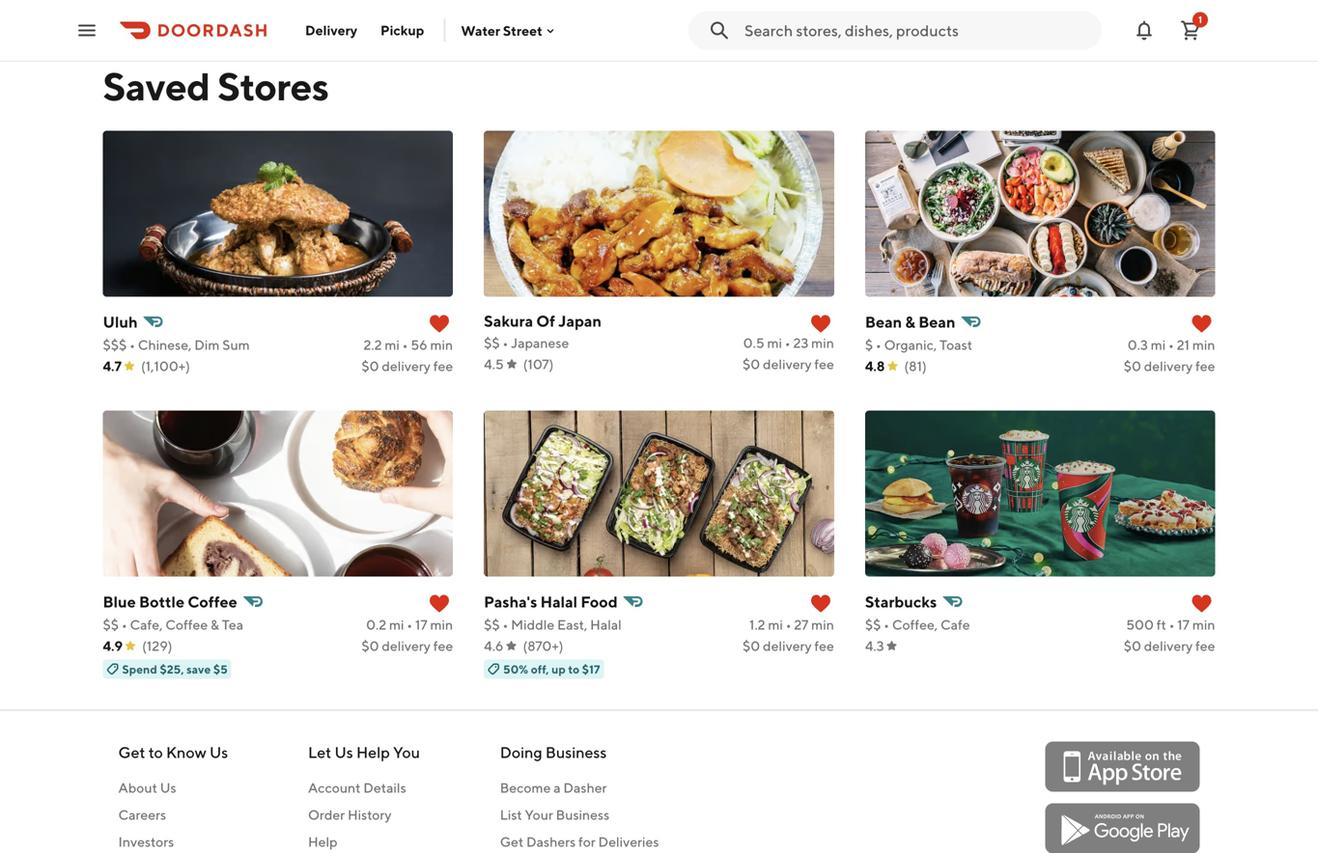 Task type: describe. For each thing, give the bounding box(es) containing it.
spend
[[122, 663, 157, 677]]

1 horizontal spatial us
[[210, 744, 228, 762]]

dim
[[194, 337, 220, 353]]

off,
[[531, 663, 549, 677]]

$​0 for starbucks
[[1124, 638, 1142, 654]]

get dashers for deliveries link
[[500, 833, 659, 852]]

spend $25, save $5
[[122, 663, 228, 677]]

fee for starbucks
[[1196, 638, 1216, 654]]

delivery button
[[294, 15, 369, 46]]

(107)
[[523, 356, 554, 372]]

bottle
[[139, 593, 185, 611]]

$​0 delivery fee for pasha's halal food
[[743, 638, 834, 654]]

4 items, open order cart image
[[1179, 19, 1203, 42]]

deliveries
[[598, 835, 659, 851]]

• left 56
[[402, 337, 408, 353]]

delivery for starbucks
[[1144, 638, 1193, 654]]

0.3 mi • 21 min
[[1128, 337, 1216, 353]]

$25,
[[160, 663, 184, 677]]

21
[[1177, 337, 1190, 353]]

organic,
[[884, 337, 937, 353]]

min right 23
[[812, 335, 834, 351]]

$$$ • chinese, dim sum
[[103, 337, 250, 353]]

• right $ at the right top of page
[[876, 337, 882, 353]]

• left 23
[[785, 335, 791, 351]]

$17
[[582, 663, 600, 677]]

us for about us
[[160, 780, 176, 796]]

500 ft • 17 min
[[1127, 617, 1216, 633]]

min for blue bottle coffee
[[430, 617, 453, 633]]

$$ for blue bottle coffee
[[103, 617, 119, 633]]

food
[[581, 593, 618, 611]]

(870+)
[[523, 638, 564, 654]]

fee for bean & bean
[[1196, 358, 1216, 374]]

water street
[[461, 22, 543, 38]]

street
[[503, 22, 543, 38]]

• up 4.3
[[884, 617, 890, 633]]

• right ft
[[1169, 617, 1175, 633]]

17 for blue bottle coffee
[[415, 617, 428, 633]]

japan
[[559, 312, 602, 330]]

account
[[308, 780, 361, 796]]

1.2 mi • 27 min
[[750, 617, 834, 633]]

of
[[536, 312, 555, 330]]

• left 27
[[786, 617, 792, 633]]

pickup button
[[369, 15, 436, 46]]

get for get to know us
[[118, 744, 145, 762]]

list
[[500, 808, 522, 823]]

dasher
[[564, 780, 607, 796]]

starbucks
[[865, 593, 937, 611]]

mi for food
[[768, 617, 783, 633]]

$$ • cafe, coffee & tea
[[103, 617, 244, 633]]

500
[[1127, 617, 1154, 633]]

1 button
[[1172, 11, 1210, 50]]

(129)
[[142, 638, 172, 654]]

uluh
[[103, 313, 138, 331]]

50% off, up to $17
[[503, 663, 600, 677]]

mi for bean
[[1151, 337, 1166, 353]]

click to remove this store from your saved list image right 23
[[809, 312, 832, 336]]

fee down 0.5 mi • 23 min
[[815, 356, 834, 372]]

help link
[[308, 833, 420, 852]]

careers link
[[118, 806, 228, 825]]

order history
[[308, 808, 392, 823]]

0 vertical spatial coffee
[[188, 593, 237, 611]]

$​0 delivery fee for starbucks
[[1124, 638, 1216, 654]]

$ • organic, toast
[[865, 337, 973, 353]]

cafe,
[[130, 617, 163, 633]]

saved
[[103, 63, 210, 109]]

dashers
[[526, 835, 576, 851]]

doing business
[[500, 744, 607, 762]]

0 vertical spatial help
[[356, 744, 390, 762]]

2.2
[[364, 337, 382, 353]]

$​0 for pasha's halal food
[[743, 638, 760, 654]]

know
[[166, 744, 207, 762]]

27
[[794, 617, 809, 633]]

0.3
[[1128, 337, 1148, 353]]

23
[[794, 335, 809, 351]]

japanese
[[511, 335, 569, 351]]

$5
[[213, 663, 228, 677]]

fee for uluh
[[433, 358, 453, 374]]

$​0 for blue bottle coffee
[[362, 638, 379, 654]]

• right 0.2
[[407, 617, 413, 633]]

0.5
[[743, 335, 765, 351]]

0.5 mi • 23 min
[[743, 335, 834, 351]]

your
[[525, 808, 553, 823]]

$$$
[[103, 337, 127, 353]]

careers
[[118, 808, 166, 823]]

us for let us help you
[[335, 744, 353, 762]]

for
[[579, 835, 596, 851]]

details
[[363, 780, 406, 796]]

chinese,
[[138, 337, 192, 353]]

water street button
[[461, 22, 558, 38]]

4.7
[[103, 358, 122, 374]]

investors link
[[118, 833, 228, 852]]

$​0 for uluh
[[362, 358, 379, 374]]

east,
[[557, 617, 588, 633]]

delivery down 0.5 mi • 23 min
[[763, 356, 812, 372]]

0 vertical spatial &
[[906, 313, 916, 331]]

delivery for pasha's halal food
[[763, 638, 812, 654]]

you
[[393, 744, 420, 762]]

get for get dashers for deliveries
[[500, 835, 524, 851]]

1 horizontal spatial to
[[568, 663, 580, 677]]

mi for coffee
[[389, 617, 404, 633]]



Task type: locate. For each thing, give the bounding box(es) containing it.
mi right 0.3 at the top
[[1151, 337, 1166, 353]]

business down 'become a dasher' link
[[556, 808, 610, 823]]

1 horizontal spatial click to remove this store from your saved list image
[[809, 593, 832, 616]]

fee down 0.3 mi • 21 min
[[1196, 358, 1216, 374]]

$$ up 4.3
[[865, 617, 881, 633]]

0 vertical spatial get
[[118, 744, 145, 762]]

get up about
[[118, 744, 145, 762]]

50%
[[503, 663, 529, 677]]

2 17 from the left
[[1178, 617, 1190, 633]]

coffee,
[[892, 617, 938, 633]]

$$ • coffee, cafe
[[865, 617, 970, 633]]

$​0
[[743, 356, 760, 372], [362, 358, 379, 374], [1124, 358, 1142, 374], [362, 638, 379, 654], [743, 638, 760, 654], [1124, 638, 1142, 654]]

sum
[[222, 337, 250, 353]]

•
[[503, 335, 508, 351], [785, 335, 791, 351], [130, 337, 135, 353], [402, 337, 408, 353], [876, 337, 882, 353], [1169, 337, 1175, 353], [122, 617, 127, 633], [407, 617, 413, 633], [503, 617, 508, 633], [786, 617, 792, 633], [884, 617, 890, 633], [1169, 617, 1175, 633]]

business
[[546, 744, 607, 762], [556, 808, 610, 823]]

pickup
[[381, 22, 424, 38]]

$​0 down 500
[[1124, 638, 1142, 654]]

about us
[[118, 780, 176, 796]]

click to remove this store from your saved list image up 0.2 mi • 17 min
[[428, 593, 451, 616]]

mi right 1.2 on the right bottom of page
[[768, 617, 783, 633]]

sakura
[[484, 312, 533, 330]]

click to remove this store from your saved list image up 2.2 mi • 56 min
[[428, 312, 451, 336]]

bean up the $ • organic, toast at the right
[[919, 313, 956, 331]]

fee for pasha's halal food
[[815, 638, 834, 654]]

$​0 delivery fee for bean & bean
[[1124, 358, 1216, 374]]

4.5
[[484, 356, 504, 372]]

order history link
[[308, 806, 420, 825]]

2 horizontal spatial us
[[335, 744, 353, 762]]

coffee down blue bottle coffee
[[165, 617, 208, 633]]

get down list
[[500, 835, 524, 851]]

click to remove this store from your saved list image
[[428, 312, 451, 336], [809, 312, 832, 336], [1191, 312, 1214, 336], [1191, 593, 1214, 616]]

0 vertical spatial to
[[568, 663, 580, 677]]

delivery down '500 ft • 17 min'
[[1144, 638, 1193, 654]]

1 click to remove this store from your saved list image from the left
[[428, 593, 451, 616]]

fee
[[815, 356, 834, 372], [433, 358, 453, 374], [1196, 358, 1216, 374], [433, 638, 453, 654], [815, 638, 834, 654], [1196, 638, 1216, 654]]

account details link
[[308, 779, 420, 798]]

1 17 from the left
[[415, 617, 428, 633]]

click to remove this store from your saved list image up 1.2 mi • 27 min
[[809, 593, 832, 616]]

• down sakura
[[503, 335, 508, 351]]

2 click to remove this store from your saved list image from the left
[[809, 593, 832, 616]]

delivery
[[305, 22, 357, 38]]

investors
[[118, 835, 174, 851]]

account details
[[308, 780, 406, 796]]

become a dasher
[[500, 780, 607, 796]]

click to remove this store from your saved list image for uluh
[[428, 312, 451, 336]]

delivery down 1.2 mi • 27 min
[[763, 638, 812, 654]]

1 vertical spatial coffee
[[165, 617, 208, 633]]

1 horizontal spatial halal
[[590, 617, 622, 633]]

get
[[118, 744, 145, 762], [500, 835, 524, 851]]

4.6
[[484, 638, 504, 654]]

fee down 2.2 mi • 56 min
[[433, 358, 453, 374]]

mi right 0.5
[[767, 335, 782, 351]]

pasha's halal food
[[484, 593, 618, 611]]

mi right 0.2
[[389, 617, 404, 633]]

min right 56
[[430, 337, 453, 353]]

0 horizontal spatial halal
[[541, 593, 578, 611]]

17 right 0.2
[[415, 617, 428, 633]]

1 vertical spatial &
[[211, 617, 219, 633]]

17 for starbucks
[[1178, 617, 1190, 633]]

bean up $ at the right top of page
[[865, 313, 902, 331]]

fee down '500 ft • 17 min'
[[1196, 638, 1216, 654]]

0 horizontal spatial click to remove this store from your saved list image
[[428, 593, 451, 616]]

$​0 down 0.5
[[743, 356, 760, 372]]

bean
[[865, 313, 902, 331], [919, 313, 956, 331]]

a
[[554, 780, 561, 796]]

1 vertical spatial halal
[[590, 617, 622, 633]]

$$ for starbucks
[[865, 617, 881, 633]]

$$ • japanese
[[484, 335, 569, 351]]

1
[[1199, 14, 1203, 25]]

$$ up '4.6'
[[484, 617, 500, 633]]

pasha's
[[484, 593, 537, 611]]

$​0 delivery fee for blue bottle coffee
[[362, 638, 453, 654]]

middle
[[511, 617, 555, 633]]

stores
[[217, 63, 329, 109]]

$$
[[484, 335, 500, 351], [103, 617, 119, 633], [484, 617, 500, 633], [865, 617, 881, 633]]

halal up the $$ • middle east, halal
[[541, 593, 578, 611]]

0 vertical spatial business
[[546, 744, 607, 762]]

halal
[[541, 593, 578, 611], [590, 617, 622, 633]]

open menu image
[[75, 19, 99, 42]]

$​0 delivery fee
[[743, 356, 834, 372], [362, 358, 453, 374], [1124, 358, 1216, 374], [362, 638, 453, 654], [743, 638, 834, 654], [1124, 638, 1216, 654]]

0 horizontal spatial to
[[148, 744, 163, 762]]

min right 27
[[812, 617, 834, 633]]

up
[[552, 663, 566, 677]]

2.2 mi • 56 min
[[364, 337, 453, 353]]

min right the 21
[[1193, 337, 1216, 353]]

tea
[[222, 617, 244, 633]]

$​0 down 2.2
[[362, 358, 379, 374]]

$​0 delivery fee down '500 ft • 17 min'
[[1124, 638, 1216, 654]]

$$ for pasha's halal food
[[484, 617, 500, 633]]

min for pasha's halal food
[[812, 617, 834, 633]]

$​0 down 0.2
[[362, 638, 379, 654]]

get to know us
[[118, 744, 228, 762]]

delivery down 0.3 mi • 21 min
[[1144, 358, 1193, 374]]

1 horizontal spatial &
[[906, 313, 916, 331]]

1 bean from the left
[[865, 313, 902, 331]]

help down order
[[308, 835, 338, 851]]

saved stores
[[103, 63, 329, 109]]

56
[[411, 337, 428, 353]]

order
[[308, 808, 345, 823]]

$​0 delivery fee down 1.2 mi • 27 min
[[743, 638, 834, 654]]

17 right ft
[[1178, 617, 1190, 633]]

1.2
[[750, 617, 766, 633]]

0 horizontal spatial 17
[[415, 617, 428, 633]]

0 horizontal spatial bean
[[865, 313, 902, 331]]

notification bell image
[[1133, 19, 1156, 42]]

• left cafe, in the left of the page
[[122, 617, 127, 633]]

help
[[356, 744, 390, 762], [308, 835, 338, 851]]

0 horizontal spatial help
[[308, 835, 338, 851]]

2 bean from the left
[[919, 313, 956, 331]]

1 vertical spatial to
[[148, 744, 163, 762]]

1 horizontal spatial help
[[356, 744, 390, 762]]

$​0 down 0.3 at the top
[[1124, 358, 1142, 374]]

1 vertical spatial business
[[556, 808, 610, 823]]

click to remove this store from your saved list image up '500 ft • 17 min'
[[1191, 593, 1214, 616]]

4.8
[[865, 358, 885, 374]]

0 vertical spatial halal
[[541, 593, 578, 611]]

$​0 delivery fee down 0.3 mi • 21 min
[[1124, 358, 1216, 374]]

& left tea
[[211, 617, 219, 633]]

water
[[461, 22, 500, 38]]

coffee
[[188, 593, 237, 611], [165, 617, 208, 633]]

(81)
[[905, 358, 927, 374]]

1 horizontal spatial bean
[[919, 313, 956, 331]]

1 horizontal spatial get
[[500, 835, 524, 851]]

$​0 delivery fee down 0.5 mi • 23 min
[[743, 356, 834, 372]]

min for uluh
[[430, 337, 453, 353]]

delivery down 2.2 mi • 56 min
[[382, 358, 431, 374]]

$
[[865, 337, 873, 353]]

• down the pasha's at the left of page
[[503, 617, 508, 633]]

get dashers for deliveries
[[500, 835, 659, 851]]

1 vertical spatial help
[[308, 835, 338, 851]]

delivery down 0.2 mi • 17 min
[[382, 638, 431, 654]]

mi right 2.2
[[385, 337, 400, 353]]

sakura of japan
[[484, 312, 602, 330]]

$​0 delivery fee for uluh
[[362, 358, 453, 374]]

click to remove this store from your saved list image for bean & bean
[[1191, 312, 1214, 336]]

4.3
[[865, 638, 884, 654]]

Store search: begin typing to search for stores available on DoorDash text field
[[745, 20, 1091, 41]]

ft
[[1157, 617, 1167, 633]]

$​0 delivery fee down 2.2 mi • 56 min
[[362, 358, 453, 374]]

list your business link
[[500, 806, 659, 825]]

0 horizontal spatial us
[[160, 780, 176, 796]]

$​0 down 1.2 on the right bottom of page
[[743, 638, 760, 654]]

cafe
[[941, 617, 970, 633]]

fee down 0.2 mi • 17 min
[[433, 638, 453, 654]]

min for bean & bean
[[1193, 337, 1216, 353]]

0 horizontal spatial &
[[211, 617, 219, 633]]

• right $$$
[[130, 337, 135, 353]]

& up the organic,
[[906, 313, 916, 331]]

click to remove this store from your saved list image for coffee
[[428, 593, 451, 616]]

$$ up 4.9
[[103, 617, 119, 633]]

min
[[812, 335, 834, 351], [430, 337, 453, 353], [1193, 337, 1216, 353], [430, 617, 453, 633], [812, 617, 834, 633], [1193, 617, 1216, 633]]

min right ft
[[1193, 617, 1216, 633]]

let us help you
[[308, 744, 420, 762]]

to
[[568, 663, 580, 677], [148, 744, 163, 762]]

halal down food at the left of the page
[[590, 617, 622, 633]]

click to remove this store from your saved list image
[[428, 593, 451, 616], [809, 593, 832, 616]]

delivery for blue bottle coffee
[[382, 638, 431, 654]]

0.2
[[366, 617, 387, 633]]

save
[[186, 663, 211, 677]]

$$ up 4.5
[[484, 335, 500, 351]]

help left you
[[356, 744, 390, 762]]

delivery
[[763, 356, 812, 372], [382, 358, 431, 374], [1144, 358, 1193, 374], [382, 638, 431, 654], [763, 638, 812, 654], [1144, 638, 1193, 654]]

fee down 1.2 mi • 27 min
[[815, 638, 834, 654]]

• left the 21
[[1169, 337, 1175, 353]]

min right 0.2
[[430, 617, 453, 633]]

toast
[[940, 337, 973, 353]]

list your business
[[500, 808, 610, 823]]

$​0 delivery fee down 0.2 mi • 17 min
[[362, 638, 453, 654]]

mi
[[767, 335, 782, 351], [385, 337, 400, 353], [1151, 337, 1166, 353], [389, 617, 404, 633], [768, 617, 783, 633]]

business up 'become a dasher' link
[[546, 744, 607, 762]]

let
[[308, 744, 332, 762]]

17
[[415, 617, 428, 633], [1178, 617, 1190, 633]]

click to remove this store from your saved list image for food
[[809, 593, 832, 616]]

us up careers link
[[160, 780, 176, 796]]

blue bottle coffee
[[103, 593, 237, 611]]

us right "let"
[[335, 744, 353, 762]]

about
[[118, 780, 157, 796]]

$​0 for bean & bean
[[1124, 358, 1142, 374]]

fee for blue bottle coffee
[[433, 638, 453, 654]]

1 vertical spatial get
[[500, 835, 524, 851]]

click to remove this store from your saved list image up 0.3 mi • 21 min
[[1191, 312, 1214, 336]]

to right up
[[568, 663, 580, 677]]

us right know
[[210, 744, 228, 762]]

click to remove this store from your saved list image for starbucks
[[1191, 593, 1214, 616]]

to left know
[[148, 744, 163, 762]]

delivery for uluh
[[382, 358, 431, 374]]

1 horizontal spatial 17
[[1178, 617, 1190, 633]]

coffee up tea
[[188, 593, 237, 611]]

min for starbucks
[[1193, 617, 1216, 633]]

history
[[348, 808, 392, 823]]

delivery for bean & bean
[[1144, 358, 1193, 374]]

0 horizontal spatial get
[[118, 744, 145, 762]]



Task type: vqa. For each thing, say whether or not it's contained in the screenshot.


